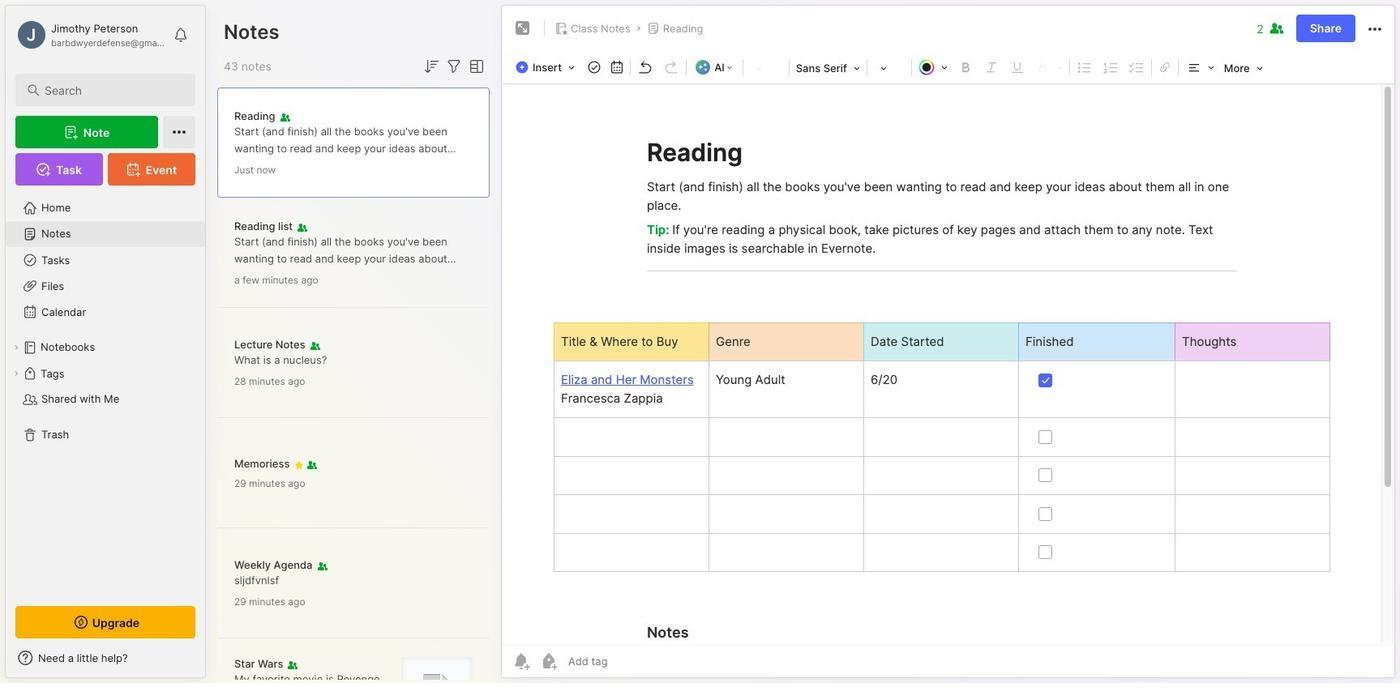 Task type: describe. For each thing, give the bounding box(es) containing it.
Highlight field
[[1031, 56, 1068, 77]]

expand notebooks image
[[11, 343, 21, 353]]

Font size field
[[869, 57, 910, 79]]

none search field inside main element
[[45, 80, 181, 100]]

main element
[[0, 0, 211, 684]]

heading level image
[[745, 57, 787, 78]]

add a reminder image
[[512, 652, 531, 672]]

task image
[[585, 56, 604, 79]]

add tag image
[[539, 652, 559, 672]]

calendar event image
[[608, 56, 627, 79]]

More actions field
[[1366, 18, 1386, 39]]

Add filters field
[[445, 57, 464, 76]]

expand tags image
[[11, 369, 21, 379]]

Note Editor text field
[[502, 84, 1395, 645]]

click to collapse image
[[205, 654, 217, 673]]

Font family field
[[792, 57, 865, 79]]



Task type: vqa. For each thing, say whether or not it's contained in the screenshot.
Filter Tasks field
no



Task type: locate. For each thing, give the bounding box(es) containing it.
WHAT'S NEW field
[[6, 646, 205, 672]]

Account field
[[15, 19, 165, 51]]

Insert field
[[512, 56, 583, 79]]

more actions image
[[1366, 19, 1386, 39]]

expand note image
[[513, 19, 533, 38]]

Add tag field
[[567, 655, 690, 669]]

Alignment field
[[1181, 56, 1220, 79]]

More field
[[1220, 57, 1268, 79]]

Sort options field
[[422, 57, 441, 76]]

undo image
[[634, 56, 657, 79]]

None search field
[[45, 80, 181, 100]]

Heading level field
[[745, 57, 787, 78]]

highlight image
[[1031, 56, 1068, 77]]

Font color field
[[914, 56, 953, 79]]

View options field
[[464, 57, 487, 76]]

note window element
[[501, 5, 1396, 683]]

add filters image
[[445, 57, 464, 76]]

Search text field
[[45, 83, 181, 98]]



